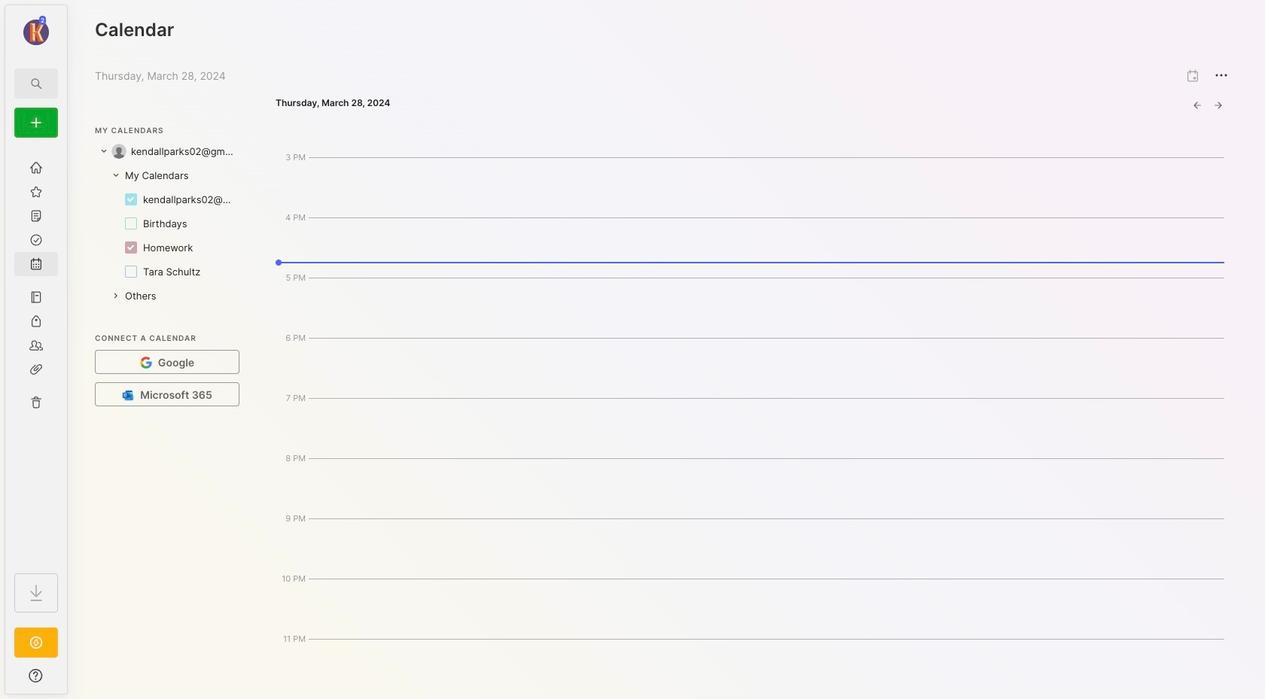 Task type: vqa. For each thing, say whether or not it's contained in the screenshot.
"DIALOG"
no



Task type: describe. For each thing, give the bounding box(es) containing it.
Choose date to view field
[[276, 97, 391, 109]]

4 row from the top
[[95, 212, 240, 236]]

6 row from the top
[[95, 260, 240, 284]]

home image
[[29, 160, 44, 176]]

3 row from the top
[[95, 188, 240, 212]]

1 vertical spatial arrow image
[[112, 171, 121, 180]]

0 vertical spatial arrow image
[[99, 147, 108, 156]]

2 vertical spatial arrow image
[[112, 292, 121, 301]]

click to expand image
[[66, 672, 77, 690]]

Select479 checkbox
[[125, 218, 137, 230]]

tree inside main "element"
[[5, 147, 67, 561]]

1 row from the top
[[95, 139, 240, 163]]

5 row from the top
[[95, 236, 240, 260]]

7 row from the top
[[95, 284, 240, 308]]



Task type: locate. For each thing, give the bounding box(es) containing it.
more actions image
[[1213, 66, 1231, 84]]

2 row from the top
[[95, 163, 240, 188]]

Select477 checkbox
[[125, 194, 137, 206]]

main element
[[0, 0, 72, 700]]

Select481 checkbox
[[125, 242, 137, 254]]

Select483 checkbox
[[125, 266, 137, 278]]

tree
[[5, 147, 67, 561]]

grid
[[95, 139, 240, 308]]

edit search image
[[27, 75, 45, 93]]

row group
[[95, 163, 240, 284]]

Account field
[[5, 14, 67, 47]]

upgrade image
[[27, 634, 45, 652]]

arrow image
[[99, 147, 108, 156], [112, 171, 121, 180], [112, 292, 121, 301]]

cell
[[131, 144, 240, 159], [121, 168, 189, 183], [143, 192, 240, 207], [143, 216, 193, 231], [143, 240, 199, 255], [143, 264, 207, 280], [121, 289, 156, 304]]

More actions field
[[1207, 60, 1237, 91]]

row
[[95, 139, 240, 163], [95, 163, 240, 188], [95, 188, 240, 212], [95, 212, 240, 236], [95, 236, 240, 260], [95, 260, 240, 284], [95, 284, 240, 308]]

WHAT'S NEW field
[[5, 664, 67, 689]]



